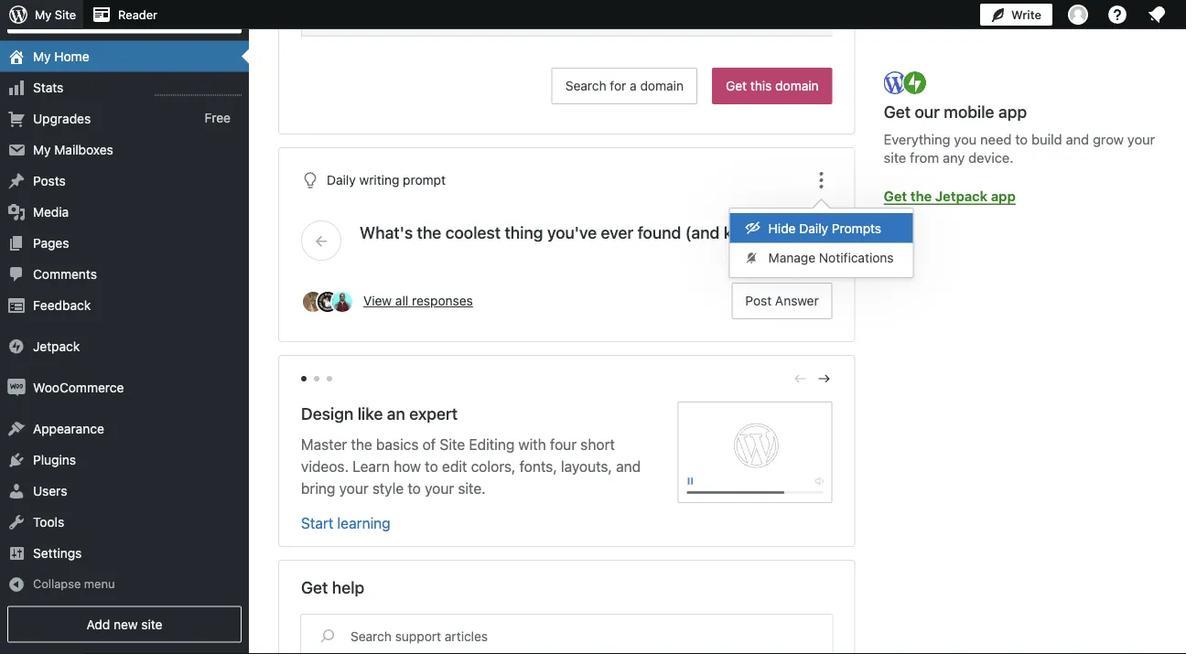 Task type: vqa. For each thing, say whether or not it's contained in the screenshot.
colors,
yes



Task type: describe. For each thing, give the bounding box(es) containing it.
free for free domain with an annual plan
[[18, 0, 41, 11]]

fonts,
[[520, 459, 557, 476]]

start
[[301, 515, 334, 532]]

any device.
[[943, 150, 1014, 166]]

get this domain
[[726, 79, 819, 94]]

coolest
[[446, 223, 501, 243]]

need
[[981, 132, 1012, 148]]

writing
[[359, 172, 399, 188]]

site inside my site link
[[55, 8, 76, 22]]

the for master the basics of site editing with four short videos. learn how to edit colors, fonts, layouts, and bring your style to your site.
[[351, 437, 372, 454]]

thing
[[505, 223, 543, 243]]

show previous prompt image
[[313, 233, 330, 249]]

colors,
[[471, 459, 516, 476]]

site inside everything you need to build and grow your site from any device.
[[884, 150, 906, 166]]

menu
[[84, 577, 115, 591]]

editing
[[469, 437, 515, 454]]

pager controls element
[[301, 371, 833, 388]]

1 answered users image from the left
[[301, 291, 325, 314]]

post
[[746, 294, 772, 309]]

show next prompt image
[[804, 233, 821, 249]]

start learning button
[[301, 515, 391, 532]]

mailboxes
[[54, 142, 113, 158]]

tooltip containing hide daily prompts
[[729, 199, 914, 279]]

daily writing prompt
[[327, 172, 446, 188]]

add new site
[[86, 617, 163, 633]]

0 vertical spatial daily
[[327, 172, 356, 188]]

free for free
[[205, 111, 231, 126]]

highest hourly views 0 image
[[155, 84, 242, 96]]

manage notifications link
[[730, 243, 913, 273]]

previous image
[[792, 371, 809, 388]]

search for a domain
[[565, 79, 684, 94]]

search for a domain link
[[552, 68, 698, 105]]

my home link
[[0, 41, 249, 72]]

img image for jetpack
[[7, 338, 26, 356]]

learning
[[337, 515, 391, 532]]

get the jetpack app
[[884, 188, 1016, 204]]

my for my mailboxes
[[33, 142, 51, 158]]

bring
[[301, 481, 335, 498]]

answer
[[775, 294, 819, 309]]

everything
[[884, 132, 951, 148]]

my profile image
[[1068, 5, 1088, 25]]

(and
[[685, 223, 720, 243]]

prompts
[[832, 221, 882, 236]]

prompt
[[403, 172, 446, 188]]

1 horizontal spatial domain
[[640, 79, 684, 94]]

search
[[565, 79, 607, 94]]

for
[[610, 79, 626, 94]]

found
[[638, 223, 681, 243]]

get help
[[301, 579, 365, 598]]

img image for woocommerce
[[7, 379, 26, 397]]

0 horizontal spatial your
[[339, 481, 369, 498]]

open search image
[[305, 626, 351, 648]]

learn
[[353, 459, 390, 476]]

reader link
[[83, 0, 165, 29]]

create
[[913, 0, 953, 15]]

2 vertical spatial to
[[408, 481, 421, 498]]

1 horizontal spatial to
[[425, 459, 438, 476]]

wordpress and jetpack app image
[[884, 70, 929, 97]]

layouts,
[[561, 459, 612, 476]]

style
[[372, 481, 404, 498]]

get our mobile app
[[884, 103, 1027, 122]]

feedback link
[[0, 290, 249, 321]]

next image
[[816, 371, 833, 388]]

videos.
[[301, 459, 349, 476]]

write link
[[980, 0, 1053, 29]]

to inside everything you need to build and grow your site from any device.
[[1016, 132, 1028, 148]]

build
[[1032, 132, 1062, 148]]

2 answered users image from the left
[[330, 291, 354, 314]]

fiverr
[[1024, 0, 1057, 15]]

grow
[[1093, 132, 1124, 148]]

all
[[395, 294, 409, 309]]

toggle menu image
[[811, 170, 833, 192]]

get for get our mobile app
[[884, 103, 911, 122]]

annual plan
[[18, 13, 77, 26]]

feedback
[[33, 298, 91, 313]]

0 vertical spatial jetpack
[[936, 188, 988, 204]]

app
[[991, 188, 1016, 204]]

expert
[[409, 405, 458, 424]]

your inside everything you need to build and grow your site from any device.
[[1128, 132, 1155, 148]]

manage your notifications image
[[1146, 4, 1168, 26]]

the for what's the coolest thing you've ever found (and kept)?
[[417, 223, 442, 243]]

what's the coolest thing you've ever found (and kept)?
[[360, 223, 771, 243]]

four
[[550, 437, 577, 454]]

new
[[114, 617, 138, 633]]

add new site link
[[7, 607, 242, 644]]

design
[[301, 405, 354, 424]]

collapse menu
[[33, 577, 115, 591]]

view all responses
[[363, 294, 473, 309]]

stats
[[33, 80, 63, 95]]

answered users image
[[316, 291, 340, 314]]

basics
[[376, 437, 419, 454]]

of
[[423, 437, 436, 454]]

you
[[954, 132, 977, 148]]

posts
[[33, 174, 66, 189]]

reader
[[118, 8, 157, 22]]

plugins
[[33, 453, 76, 468]]

collapse
[[33, 577, 81, 591]]

pages link
[[0, 228, 249, 259]]

tools link
[[0, 507, 249, 538]]

hide daily prompts
[[769, 221, 882, 236]]

stats link
[[0, 72, 249, 104]]

settings
[[33, 546, 82, 561]]

create a logo with fiverr link
[[884, 0, 1172, 26]]



Task type: locate. For each thing, give the bounding box(es) containing it.
1 vertical spatial a
[[630, 79, 637, 94]]

to down how
[[408, 481, 421, 498]]

0 horizontal spatial an
[[110, 0, 123, 11]]

0 vertical spatial free
[[18, 0, 41, 11]]

0 vertical spatial my
[[35, 8, 52, 22]]

free down highest hourly views 0 image
[[205, 111, 231, 126]]

0 vertical spatial site
[[884, 150, 906, 166]]

comments
[[33, 267, 97, 282]]

Search search field
[[351, 619, 828, 654]]

domain right for
[[640, 79, 684, 94]]

1 vertical spatial img image
[[7, 379, 26, 397]]

site.
[[458, 481, 486, 498]]

get inside button
[[726, 79, 747, 94]]

0 horizontal spatial domain
[[44, 0, 82, 11]]

responses
[[412, 294, 473, 309]]

1 horizontal spatial a
[[956, 0, 963, 15]]

users
[[33, 484, 67, 499]]

and right layouts,
[[616, 459, 641, 476]]

the right what's
[[417, 223, 442, 243]]

1 horizontal spatial jetpack
[[936, 188, 988, 204]]

0 vertical spatial the
[[911, 188, 932, 204]]

0 horizontal spatial site
[[55, 8, 76, 22]]

1 vertical spatial to
[[425, 459, 438, 476]]

daily inside button
[[799, 221, 829, 236]]

2 vertical spatial my
[[33, 142, 51, 158]]

your right "grow"
[[1128, 132, 1155, 148]]

free domain with an annual plan button
[[0, 0, 249, 34]]

menu inside "tooltip"
[[730, 209, 913, 278]]

free domain with an annual plan
[[18, 0, 123, 26]]

0 horizontal spatial and
[[616, 459, 641, 476]]

answered users image down show previous prompt "icon"
[[301, 291, 325, 314]]

woocommerce
[[33, 380, 124, 396]]

img image inside jetpack link
[[7, 338, 26, 356]]

my up posts
[[33, 142, 51, 158]]

None search field
[[301, 616, 833, 655]]

0 horizontal spatial site
[[141, 617, 163, 633]]

menu containing hide daily prompts
[[730, 209, 913, 278]]

get down the everything
[[884, 188, 907, 204]]

comments link
[[0, 259, 249, 290]]

domain inside free domain with an annual plan
[[44, 0, 82, 11]]

with inside master the basics of site editing with four short videos. learn how to edit colors, fonts, layouts, and bring your style to your site.
[[519, 437, 546, 454]]

0 vertical spatial and
[[1066, 132, 1089, 148]]

0 vertical spatial img image
[[7, 338, 26, 356]]

1 vertical spatial the
[[417, 223, 442, 243]]

1 img image from the top
[[7, 338, 26, 356]]

2 horizontal spatial the
[[911, 188, 932, 204]]

with inside free domain with an annual plan
[[85, 0, 107, 11]]

1 horizontal spatial your
[[425, 481, 454, 498]]

with right logo
[[996, 0, 1020, 15]]

site up my home
[[55, 8, 76, 22]]

an inside free domain with an annual plan
[[110, 0, 123, 11]]

how
[[394, 459, 421, 476]]

img image inside woocommerce "link"
[[7, 379, 26, 397]]

jetpack
[[936, 188, 988, 204], [33, 339, 80, 354]]

users link
[[0, 476, 249, 507]]

create a logo with fiverr
[[913, 0, 1057, 15]]

home
[[54, 49, 89, 64]]

tools
[[33, 515, 64, 530]]

media
[[33, 205, 69, 220]]

answered users image
[[301, 291, 325, 314], [330, 291, 354, 314]]

the inside master the basics of site editing with four short videos. learn how to edit colors, fonts, layouts, and bring your style to your site.
[[351, 437, 372, 454]]

0 horizontal spatial free
[[18, 0, 41, 11]]

get this domain button
[[712, 68, 833, 105]]

free up annual plan
[[18, 0, 41, 11]]

my site
[[35, 8, 76, 22]]

jetpack down 'feedback'
[[33, 339, 80, 354]]

get for get the jetpack app
[[884, 188, 907, 204]]

everything you need to build and grow your site from any device.
[[884, 132, 1155, 166]]

the up learn
[[351, 437, 372, 454]]

write
[[1012, 8, 1042, 22]]

design like an expert
[[301, 405, 458, 424]]

0 horizontal spatial daily
[[327, 172, 356, 188]]

menu
[[730, 209, 913, 278]]

domain inside button
[[776, 79, 819, 94]]

get left this
[[726, 79, 747, 94]]

site inside master the basics of site editing with four short videos. learn how to edit colors, fonts, layouts, and bring your style to your site.
[[440, 437, 465, 454]]

hide
[[769, 221, 796, 236]]

1 horizontal spatial with
[[519, 437, 546, 454]]

free inside free domain with an annual plan
[[18, 0, 41, 11]]

daily left writing at the top
[[327, 172, 356, 188]]

free domain with an annual plan link
[[7, 0, 242, 34]]

site
[[884, 150, 906, 166], [141, 617, 163, 633]]

edit
[[442, 459, 467, 476]]

0 vertical spatial to
[[1016, 132, 1028, 148]]

1 horizontal spatial site
[[884, 150, 906, 166]]

appearance link
[[0, 414, 249, 445]]

my for my home
[[33, 49, 51, 64]]

0 horizontal spatial answered users image
[[301, 291, 325, 314]]

0 vertical spatial a
[[956, 0, 963, 15]]

get for get this domain
[[726, 79, 747, 94]]

and right build
[[1066, 132, 1089, 148]]

1 horizontal spatial site
[[440, 437, 465, 454]]

the down from at the right top of the page
[[911, 188, 932, 204]]

help image
[[1107, 4, 1129, 26]]

post answer link
[[732, 283, 833, 320]]

answered users image left view
[[330, 291, 354, 314]]

with up fonts,
[[519, 437, 546, 454]]

get
[[726, 79, 747, 94], [884, 103, 911, 122], [884, 188, 907, 204]]

and inside everything you need to build and grow your site from any device.
[[1066, 132, 1089, 148]]

daily up manage notifications 'link'
[[799, 221, 829, 236]]

like
[[358, 405, 383, 424]]

2 horizontal spatial domain
[[776, 79, 819, 94]]

daily
[[327, 172, 356, 188], [799, 221, 829, 236]]

a right for
[[630, 79, 637, 94]]

free
[[18, 0, 41, 11], [205, 111, 231, 126]]

0 vertical spatial site
[[55, 8, 76, 22]]

master
[[301, 437, 347, 454]]

1 vertical spatial get
[[884, 103, 911, 122]]

1 horizontal spatial free
[[205, 111, 231, 126]]

site inside add new site link
[[141, 617, 163, 633]]

master the basics of site editing with four short videos. learn how to edit colors, fonts, layouts, and bring your style to your site.
[[301, 437, 641, 498]]

my
[[35, 8, 52, 22], [33, 49, 51, 64], [33, 142, 51, 158]]

1 horizontal spatial answered users image
[[330, 291, 354, 314]]

your down edit
[[425, 481, 454, 498]]

with right the my site at the top left
[[85, 0, 107, 11]]

2 horizontal spatial to
[[1016, 132, 1028, 148]]

jetpack down any device.
[[936, 188, 988, 204]]

0 horizontal spatial jetpack
[[33, 339, 80, 354]]

short
[[581, 437, 615, 454]]

get the jetpack app link
[[884, 185, 1016, 207]]

a left logo
[[956, 0, 963, 15]]

your
[[1128, 132, 1155, 148], [339, 481, 369, 498], [425, 481, 454, 498]]

0 horizontal spatial the
[[351, 437, 372, 454]]

the inside get the jetpack app link
[[911, 188, 932, 204]]

appearance
[[33, 422, 104, 437]]

get left our
[[884, 103, 911, 122]]

1 vertical spatial jetpack
[[33, 339, 80, 354]]

view all responses link
[[363, 292, 723, 311]]

tooltip
[[729, 199, 914, 279]]

our
[[915, 103, 940, 122]]

1 vertical spatial site
[[440, 437, 465, 454]]

media link
[[0, 197, 249, 228]]

1 horizontal spatial the
[[417, 223, 442, 243]]

my site link
[[0, 0, 83, 29]]

0 horizontal spatial to
[[408, 481, 421, 498]]

1 horizontal spatial an
[[387, 405, 405, 424]]

this
[[751, 79, 772, 94]]

from
[[910, 150, 939, 166]]

ever
[[601, 223, 634, 243]]

2 img image from the top
[[7, 379, 26, 397]]

0 horizontal spatial a
[[630, 79, 637, 94]]

1 vertical spatial free
[[205, 111, 231, 126]]

0 vertical spatial an
[[110, 0, 123, 11]]

my left home
[[33, 49, 51, 64]]

my mailboxes link
[[0, 135, 249, 166]]

woocommerce link
[[0, 373, 249, 404]]

1 vertical spatial my
[[33, 49, 51, 64]]

my home
[[33, 49, 89, 64]]

1 vertical spatial daily
[[799, 221, 829, 236]]

my mailboxes
[[33, 142, 113, 158]]

domain right this
[[776, 79, 819, 94]]

2 vertical spatial get
[[884, 188, 907, 204]]

to down of
[[425, 459, 438, 476]]

and inside master the basics of site editing with four short videos. learn how to edit colors, fonts, layouts, and bring your style to your site.
[[616, 459, 641, 476]]

view
[[363, 294, 392, 309]]

site down the everything
[[884, 150, 906, 166]]

domain up annual plan
[[44, 0, 82, 11]]

my for my site
[[35, 8, 52, 22]]

posts link
[[0, 166, 249, 197]]

2 vertical spatial the
[[351, 437, 372, 454]]

2 horizontal spatial your
[[1128, 132, 1155, 148]]

site up edit
[[440, 437, 465, 454]]

collapse menu link
[[0, 569, 249, 600]]

plugins link
[[0, 445, 249, 476]]

site right new
[[141, 617, 163, 633]]

0 vertical spatial get
[[726, 79, 747, 94]]

start learning
[[301, 515, 391, 532]]

1 horizontal spatial and
[[1066, 132, 1089, 148]]

a
[[956, 0, 963, 15], [630, 79, 637, 94]]

1 vertical spatial site
[[141, 617, 163, 633]]

domain
[[44, 0, 82, 11], [640, 79, 684, 94], [776, 79, 819, 94]]

upgrades
[[33, 111, 91, 126]]

post answer
[[746, 294, 819, 309]]

your down learn
[[339, 481, 369, 498]]

img image
[[7, 338, 26, 356], [7, 379, 26, 397]]

2 horizontal spatial with
[[996, 0, 1020, 15]]

hide daily prompts button
[[730, 214, 913, 243]]

manage notifications
[[769, 251, 894, 266]]

0 horizontal spatial with
[[85, 0, 107, 11]]

1 vertical spatial and
[[616, 459, 641, 476]]

to left build
[[1016, 132, 1028, 148]]

1 vertical spatial an
[[387, 405, 405, 424]]

1 horizontal spatial daily
[[799, 221, 829, 236]]

to
[[1016, 132, 1028, 148], [425, 459, 438, 476], [408, 481, 421, 498]]

jetpack link
[[0, 331, 249, 363]]

my up my home
[[35, 8, 52, 22]]



